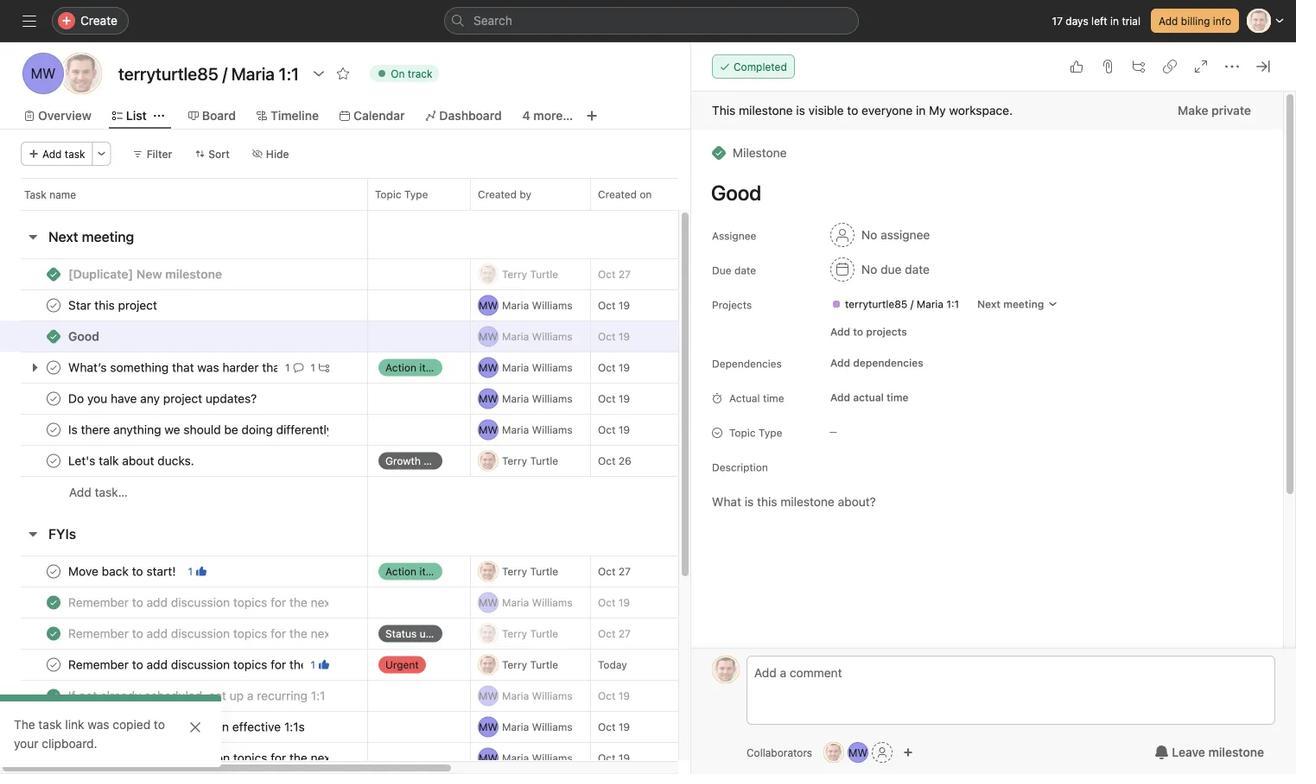 Task type: locate. For each thing, give the bounding box(es) containing it.
3 terry turtle from the top
[[502, 566, 559, 578]]

mw inside creator for star this project cell
[[479, 300, 498, 312]]

collapse task list for this section image for fyis
[[26, 527, 40, 541]]

9 oct 19 from the top
[[598, 753, 630, 765]]

remember to add discussion topics for the next meeting cell
[[0, 587, 368, 619], [0, 618, 368, 650], [0, 649, 368, 681], [0, 743, 368, 775]]

topic down calendar
[[375, 188, 402, 201]]

0 vertical spatial 1
[[188, 566, 193, 578]]

creator for remember to add discussion topics for the next meeting cell
[[470, 587, 591, 619], [470, 618, 591, 650], [470, 649, 591, 681], [470, 743, 591, 775]]

list link
[[112, 106, 147, 125]]

mw for creator for if not already scheduled, set up a recurring 1:1 meeting in your calendar 'cell'
[[479, 690, 498, 702]]

maria williams for fourth the creator for remember to add discussion topics for the next meeting cell from the top of the "header fyis" tree grid
[[502, 753, 573, 765]]

terry for update
[[502, 628, 527, 640]]

1 vertical spatial topic type
[[730, 427, 783, 439]]

date right due
[[905, 262, 930, 277]]

—
[[379, 332, 386, 341], [830, 427, 838, 437], [379, 753, 386, 763]]

1 horizontal spatial meeting
[[1004, 298, 1045, 310]]

4 completed checkbox from the top
[[43, 655, 64, 676]]

maria williams inside the 'creator for do you have any project updates?' cell
[[502, 393, 573, 405]]

5 williams from the top
[[532, 424, 573, 436]]

[duplicate] new milestone cell
[[0, 258, 368, 290]]

next up completed milestone checkbox
[[48, 229, 78, 245]]

williams up creator for is there anything we should be doing differently? cell
[[532, 393, 573, 405]]

topic type down calendar
[[375, 188, 428, 201]]

13 oct from the top
[[598, 753, 616, 765]]

add down overview link
[[42, 148, 62, 160]]

next inside button
[[48, 229, 78, 245]]

remember to add discussion topics for the next meeting text field down 'close' image
[[65, 750, 329, 767]]

no left due
[[862, 262, 878, 277]]

2 completed image from the top
[[43, 562, 64, 582]]

1 remember to add discussion topics for the next meeting text field from the top
[[65, 594, 329, 612]]

1 created from the left
[[478, 188, 517, 201]]

task for the
[[38, 718, 62, 732]]

add to projects button
[[823, 320, 915, 344]]

maria down creator for move back to start! cell
[[502, 597, 529, 609]]

1 terry from the top
[[502, 268, 527, 281]]

terry turtle down add task… row
[[502, 566, 559, 578]]

completed image for the creator for let's talk about ducks. cell
[[43, 451, 64, 472]]

5 completed checkbox from the top
[[43, 686, 64, 707]]

1 vertical spatial item
[[420, 566, 441, 578]]

mw for 4th the creator for remember to add discussion topics for the next meeting cell from the bottom
[[479, 597, 498, 609]]

oct 19 for creator for is there anything we should be doing differently? cell
[[598, 424, 630, 436]]

milestone left is
[[739, 103, 793, 118]]

williams inside the 'creator for do you have any project updates?' cell
[[532, 393, 573, 405]]

0 vertical spatial action item
[[386, 362, 441, 374]]

completed checkbox down fyis button at bottom
[[43, 593, 64, 613]]

5 completed image from the top
[[43, 624, 64, 644]]

completed image inside do you have any project updates? cell
[[43, 389, 64, 409]]

collapse task list for this section image down task
[[26, 230, 40, 244]]

terry inside creator for [duplicate] new milestone cell
[[502, 268, 527, 281]]

williams inside creator for if not already scheduled, set up a recurring 1:1 meeting in your calendar 'cell'
[[532, 690, 573, 702]]

completed checkbox inside what's something that was harder than expected? cell
[[43, 357, 64, 378]]

maria williams up creator for is there anything we should be doing differently? cell
[[502, 393, 573, 405]]

0 vertical spatial — button
[[368, 321, 470, 352]]

1 vertical spatial oct 27
[[598, 566, 631, 578]]

terry turtle up creator for star this project cell
[[502, 268, 559, 281]]

1 vertical spatial collapse task list for this section image
[[26, 527, 40, 541]]

Remember to add discussion topics for the next meeting text field
[[65, 594, 329, 612], [65, 625, 329, 643], [65, 750, 329, 767]]

move back to start! cell
[[0, 556, 368, 588]]

board link
[[188, 106, 236, 125]]

description
[[712, 462, 768, 474]]

is
[[797, 103, 806, 118]]

what's something that was harder than expected? cell
[[0, 352, 368, 384]]

1 vertical spatial next
[[978, 298, 1001, 310]]

let's talk about ducks. cell
[[0, 445, 368, 477]]

action inside row
[[386, 362, 417, 374]]

3 maria williams from the top
[[502, 362, 573, 374]]

oct 27 up today
[[598, 628, 631, 640]]

next meeting down name
[[48, 229, 134, 245]]

0 vertical spatial next meeting
[[48, 229, 134, 245]]

maria williams up creator for learn more about how to run effective 1:1s cell
[[502, 690, 573, 702]]

1 oct 27 from the top
[[598, 268, 631, 281]]

19 for creator for is there anything we should be doing differently? cell
[[619, 424, 630, 436]]

williams for 4th the creator for remember to add discussion topics for the next meeting cell from the bottom
[[532, 597, 573, 609]]

maria up creator for learn more about how to run effective 1:1s cell
[[502, 690, 529, 702]]

6 oct from the top
[[598, 424, 616, 436]]

1 completed image from the top
[[43, 295, 64, 316]]

add down terryturtle85
[[831, 326, 851, 338]]

action for 2nd action item dropdown button from the bottom
[[386, 362, 417, 374]]

2 action from the top
[[386, 566, 417, 578]]

1 horizontal spatial task
[[65, 148, 85, 160]]

maria williams down creator for if not already scheduled, set up a recurring 1:1 meeting in your calendar 'cell'
[[502, 721, 573, 734]]

2 williams from the top
[[532, 331, 573, 343]]

1 button left the urgent
[[307, 657, 333, 674]]

2 completed image from the top
[[43, 389, 64, 409]]

today
[[598, 659, 627, 671]]

in
[[1111, 15, 1120, 27], [916, 103, 926, 118]]

0 horizontal spatial tt button
[[712, 656, 740, 684]]

27
[[619, 268, 631, 281], [619, 566, 631, 578], [619, 628, 631, 640]]

1 completed image from the top
[[43, 357, 64, 378]]

12 oct from the top
[[598, 721, 616, 734]]

7 19 from the top
[[619, 690, 630, 702]]

2 collapse task list for this section image from the top
[[26, 527, 40, 541]]

1 horizontal spatial next
[[978, 298, 1001, 310]]

4 terry turtle from the top
[[502, 628, 559, 640]]

item inside row
[[420, 362, 441, 374]]

no due date
[[862, 262, 930, 277]]

repeats image
[[900, 361, 914, 375]]

next meeting
[[48, 229, 134, 245], [978, 298, 1045, 310]]

row containing task name
[[0, 178, 1015, 210]]

to left projects
[[854, 326, 864, 338]]

mw for creator for what's something that was harder than expected? cell
[[479, 362, 498, 374]]

williams for creator for star this project cell
[[532, 300, 573, 312]]

1 completed checkbox from the top
[[43, 295, 64, 316]]

4 completed image from the top
[[43, 451, 64, 472]]

0 horizontal spatial next meeting
[[48, 229, 134, 245]]

completed checkbox down completed milestone option
[[43, 389, 64, 409]]

1 creator for remember to add discussion topics for the next meeting cell from the top
[[470, 587, 591, 619]]

meeting inside button
[[82, 229, 134, 245]]

9 19 from the top
[[619, 753, 630, 765]]

no assignee button
[[823, 220, 938, 251]]

next meeting button
[[970, 292, 1066, 316]]

3 remember to add discussion topics for the next meeting cell from the top
[[0, 649, 368, 681]]

completed image for the 'creator for do you have any project updates?' cell at the left of the page
[[43, 389, 64, 409]]

1 action item from the top
[[386, 362, 441, 374]]

0 vertical spatial next
[[48, 229, 78, 245]]

3 oct 27 from the top
[[598, 628, 631, 640]]

maria inside the 'creator for do you have any project updates?' cell
[[502, 393, 529, 405]]

1 oct 19 from the top
[[598, 300, 630, 312]]

1 — button from the top
[[368, 321, 470, 352]]

completed checkbox inside move back to start! cell
[[43, 562, 64, 582]]

maria for fourth the creator for remember to add discussion topics for the next meeting cell from the top of the "header fyis" tree grid
[[502, 753, 529, 765]]

2 remember to add discussion topics for the next meeting text field from the top
[[65, 625, 329, 643]]

maria for creator for learn more about how to run effective 1:1s cell
[[502, 721, 529, 734]]

completed image inside let's talk about ducks. "cell"
[[43, 451, 64, 472]]

terry turtle down creator for move back to start! cell
[[502, 628, 559, 640]]

2 created from the left
[[598, 188, 637, 201]]

turtle inside the creator for let's talk about ducks. cell
[[530, 455, 559, 467]]

remember to add discussion topics for the next meeting text field for third the creator for remember to add discussion topics for the next meeting cell from the bottom of the "header fyis" tree grid's completed image
[[65, 625, 329, 643]]

7 maria williams from the top
[[502, 690, 573, 702]]

action item inside row
[[386, 362, 441, 374]]

add inside 'button'
[[69, 485, 91, 500]]

mw for creator for star this project cell
[[479, 300, 498, 312]]

growth conversation
[[386, 455, 487, 467]]

remember to add discussion topics for the next meeting cell for urgent dropdown button
[[0, 649, 368, 681]]

milestone for leave
[[1209, 746, 1265, 760]]

Remember to add discussion topics for the next meeting text field
[[65, 657, 304, 674]]

27 inside the header next meeting tree grid
[[619, 268, 631, 281]]

19 inside row
[[619, 362, 630, 374]]

0 vertical spatial type
[[405, 188, 428, 201]]

0 vertical spatial 1 button
[[185, 563, 210, 581]]

10 oct from the top
[[598, 628, 616, 640]]

5 completed checkbox from the top
[[43, 624, 64, 644]]

meeting up [duplicate] new milestone text box
[[82, 229, 134, 245]]

terry turtle inside creator for move back to start! cell
[[502, 566, 559, 578]]

maria down creator for star this project cell
[[502, 331, 529, 343]]

6 oct 19 from the top
[[598, 597, 630, 609]]

milestone
[[739, 103, 793, 118], [1209, 746, 1265, 760]]

maria williams down creator for move back to start! cell
[[502, 597, 573, 609]]

1 completed checkbox from the top
[[43, 389, 64, 409]]

completed image inside move back to start! cell
[[43, 562, 64, 582]]

1 horizontal spatial topic
[[730, 427, 756, 439]]

2 item from the top
[[420, 566, 441, 578]]

maria inside main content
[[917, 298, 944, 310]]

collapse task list for this section image left fyis button at bottom
[[26, 527, 40, 541]]

williams inside creator for what's something that was harder than expected? cell
[[532, 362, 573, 374]]

to right visible
[[848, 103, 859, 118]]

completed image for fourth the creator for remember to add discussion topics for the next meeting cell from the top of the "header fyis" tree grid
[[43, 748, 64, 769]]

turtle inside creator for [duplicate] new milestone cell
[[530, 268, 559, 281]]

3 completed checkbox from the top
[[43, 420, 64, 440]]

no assignee
[[862, 228, 931, 242]]

oct 19
[[598, 300, 630, 312], [598, 331, 630, 343], [598, 362, 630, 374], [598, 393, 630, 405], [598, 424, 630, 436], [598, 597, 630, 609], [598, 690, 630, 702], [598, 721, 630, 734], [598, 753, 630, 765]]

2 — button from the top
[[368, 743, 470, 774]]

maria up the creator for let's talk about ducks. cell
[[502, 424, 529, 436]]

5 19 from the top
[[619, 424, 630, 436]]

mw left repeats image at the bottom
[[849, 747, 868, 759]]

this
[[712, 103, 736, 118]]

1 vertical spatial —
[[830, 427, 838, 437]]

collapse task list for this section image for next meeting
[[26, 230, 40, 244]]

mw up creator for is there anything we should be doing differently? cell
[[479, 393, 498, 405]]

completed checkbox for is there anything we should be doing differently? text field
[[43, 420, 64, 440]]

williams down creator for learn more about how to run effective 1:1s cell
[[532, 753, 573, 765]]

terry turtle
[[502, 268, 559, 281], [502, 455, 559, 467], [502, 566, 559, 578], [502, 628, 559, 640], [502, 659, 559, 671]]

4 maria williams from the top
[[502, 393, 573, 405]]

2 completed checkbox from the top
[[43, 357, 64, 378]]

1 vertical spatial 27
[[619, 566, 631, 578]]

7 completed image from the top
[[43, 748, 64, 769]]

3 turtle from the top
[[530, 566, 559, 578]]

2 19 from the top
[[619, 331, 630, 343]]

maria williams up the 'creator for do you have any project updates?' cell at the left of the page
[[502, 362, 573, 374]]

add subtask image
[[1133, 60, 1146, 73]]

created left on
[[598, 188, 637, 201]]

0 vertical spatial meeting
[[82, 229, 134, 245]]

williams down creator for move back to start! cell
[[532, 597, 573, 609]]

2 oct 27 from the top
[[598, 566, 631, 578]]

1 terry turtle from the top
[[502, 268, 559, 281]]

completed image
[[43, 295, 64, 316], [43, 562, 64, 582], [43, 593, 64, 613], [43, 655, 64, 676], [43, 686, 64, 707]]

creator for learn more about how to run effective 1:1s cell
[[470, 711, 591, 743]]

0 horizontal spatial next
[[48, 229, 78, 245]]

terry turtle for update
[[502, 628, 559, 640]]

9 williams from the top
[[532, 753, 573, 765]]

Completed checkbox
[[43, 389, 64, 409], [43, 451, 64, 472], [43, 593, 64, 613], [43, 655, 64, 676], [43, 686, 64, 707], [43, 748, 64, 769]]

topic type
[[375, 188, 428, 201], [730, 427, 783, 439]]

to inside button
[[854, 326, 864, 338]]

williams inside creator for is there anything we should be doing differently? cell
[[532, 424, 573, 436]]

1 horizontal spatial milestone
[[1209, 746, 1265, 760]]

terry turtle inside the creator for let's talk about ducks. cell
[[502, 455, 559, 467]]

add for add task…
[[69, 485, 91, 500]]

action item button
[[368, 352, 470, 383], [368, 556, 470, 587]]

1 horizontal spatial created
[[598, 188, 637, 201]]

2 vertical spatial oct 27
[[598, 628, 631, 640]]

next meeting inside next meeting dropdown button
[[978, 298, 1045, 310]]

add left billing
[[1159, 15, 1179, 27]]

1 inside move back to start! cell
[[188, 566, 193, 578]]

0 vertical spatial item
[[420, 362, 441, 374]]

add to projects
[[831, 326, 907, 338]]

mw down creator for learn more about how to run effective 1:1s cell
[[479, 753, 498, 765]]

completed image inside is there anything we should be doing differently? cell
[[43, 420, 64, 440]]

action up status
[[386, 566, 417, 578]]

4 oct 19 from the top
[[598, 393, 630, 405]]

maria williams for creator for if not already scheduled, set up a recurring 1:1 meeting in your calendar 'cell'
[[502, 690, 573, 702]]

2 action item from the top
[[386, 566, 441, 578]]

0 vertical spatial topic
[[375, 188, 402, 201]]

0 horizontal spatial type
[[405, 188, 428, 201]]

1 vertical spatial to
[[854, 326, 864, 338]]

mw for fourth the creator for remember to add discussion topics for the next meeting cell from the top of the "header fyis" tree grid
[[479, 753, 498, 765]]

2 remember to add discussion topics for the next meeting cell from the top
[[0, 618, 368, 650]]

expand subtask list for the task what's something that was harder than expected? image
[[28, 361, 41, 375]]

header next meeting tree grid
[[0, 258, 1015, 508]]

completed checkbox up the task link was copied to your clipboard.
[[43, 655, 64, 676]]

was
[[88, 718, 109, 732]]

maria up the creator for good cell
[[502, 300, 529, 312]]

oct 19 inside row
[[598, 362, 630, 374]]

status
[[386, 628, 417, 640]]

1 vertical spatial next meeting
[[978, 298, 1045, 310]]

leave milestone button
[[1144, 737, 1276, 769]]

private
[[1212, 103, 1252, 118]]

1 turtle from the top
[[530, 268, 559, 281]]

1 horizontal spatial in
[[1111, 15, 1120, 27]]

1 button for action item
[[185, 563, 210, 581]]

7 williams from the top
[[532, 690, 573, 702]]

completed checkbox right your
[[43, 748, 64, 769]]

good cell
[[0, 321, 368, 353]]

1 vertical spatial no
[[862, 262, 878, 277]]

item for first action item dropdown button from the bottom
[[420, 566, 441, 578]]

main content containing this milestone is visible to everyone in my workspace.
[[692, 92, 1284, 775]]

task inside button
[[65, 148, 85, 160]]

— for — popup button within the header next meeting tree grid
[[379, 332, 386, 341]]

completed checkbox for if not already scheduled, set up a recurring 1:1 meeting in your calendar text field
[[43, 686, 64, 707]]

add
[[1159, 15, 1179, 27], [42, 148, 62, 160], [831, 326, 851, 338], [831, 357, 851, 369], [831, 392, 851, 404], [69, 485, 91, 500]]

remember to add discussion topics for the next meeting cell containing 1
[[0, 649, 368, 681]]

maria inside creator for what's something that was harder than expected? cell
[[502, 362, 529, 374]]

add task… row
[[0, 476, 1015, 508]]

1 vertical spatial 1 button
[[307, 657, 333, 674]]

Move back to start! text field
[[65, 563, 181, 581]]

maria williams inside creator for what's something that was harder than expected? cell
[[502, 362, 573, 374]]

1 vertical spatial task
[[38, 718, 62, 732]]

add down add to projects button
[[831, 357, 851, 369]]

oct 27 for fyis
[[598, 566, 631, 578]]

4 remember to add discussion topics for the next meeting cell from the top
[[0, 743, 368, 775]]

terry turtle for conversation
[[502, 455, 559, 467]]

create
[[80, 13, 118, 28]]

add inside dropdown button
[[831, 392, 851, 404]]

Do you have any project updates? text field
[[65, 390, 262, 408]]

task inside the task link was copied to your clipboard.
[[38, 718, 62, 732]]

mw inside the 'creator for do you have any project updates?' cell
[[479, 393, 498, 405]]

oct
[[598, 268, 616, 281], [598, 300, 616, 312], [598, 331, 616, 343], [598, 362, 616, 374], [598, 393, 616, 405], [598, 424, 616, 436], [598, 455, 616, 467], [598, 566, 616, 578], [598, 597, 616, 609], [598, 628, 616, 640], [598, 690, 616, 702], [598, 721, 616, 734], [598, 753, 616, 765]]

— for — dropdown button
[[830, 427, 838, 437]]

1 maria williams from the top
[[502, 300, 573, 312]]

task
[[24, 188, 47, 201]]

1 vertical spatial milestone
[[1209, 746, 1265, 760]]

2 turtle from the top
[[530, 455, 559, 467]]

— inside dropdown button
[[830, 427, 838, 437]]

terry inside creator for move back to start! cell
[[502, 566, 527, 578]]

created left by
[[478, 188, 517, 201]]

None text field
[[114, 58, 304, 89]]

growth
[[386, 455, 421, 467]]

oct 19 for creator for if not already scheduled, set up a recurring 1:1 meeting in your calendar 'cell'
[[598, 690, 630, 702]]

no left assignee
[[862, 228, 878, 242]]

maria inside creator for star this project cell
[[502, 300, 529, 312]]

1 19 from the top
[[619, 300, 630, 312]]

item inside "header fyis" tree grid
[[420, 566, 441, 578]]

completed checkbox for remember to add discussion topics for the next meeting text box
[[43, 655, 64, 676]]

williams down creator for [duplicate] new milestone cell
[[532, 300, 573, 312]]

time inside dropdown button
[[887, 392, 909, 404]]

0 vertical spatial remember to add discussion topics for the next meeting text field
[[65, 594, 329, 612]]

completed image inside star this project cell
[[43, 295, 64, 316]]

0 vertical spatial topic type
[[375, 188, 428, 201]]

8 williams from the top
[[532, 721, 573, 734]]

1 horizontal spatial 1
[[311, 659, 316, 671]]

learn more about how to run effective 1:1s cell
[[0, 711, 368, 743]]

board
[[202, 108, 236, 123]]

mw down the creator for good cell
[[479, 362, 498, 374]]

add for add billing info
[[1159, 15, 1179, 27]]

oct 27 inside the header next meeting tree grid
[[598, 268, 631, 281]]

to right copied at the bottom left
[[154, 718, 165, 732]]

1 vertical spatial action item
[[386, 566, 441, 578]]

1 for urgent
[[311, 659, 316, 671]]

0 vertical spatial —
[[379, 332, 386, 341]]

next right 1:1 on the top right of page
[[978, 298, 1001, 310]]

terry turtle up creator for if not already scheduled, set up a recurring 1:1 meeting in your calendar 'cell'
[[502, 659, 559, 671]]

terry
[[502, 268, 527, 281], [502, 455, 527, 467], [502, 566, 527, 578], [502, 628, 527, 640], [502, 659, 527, 671]]

mw up overview link
[[31, 65, 56, 82]]

1 vertical spatial 1
[[311, 659, 316, 671]]

remember to add discussion topics for the next meeting text field down move back to start! cell
[[65, 594, 329, 612]]

copy milestone link image
[[1164, 60, 1177, 73]]

1 button for urgent
[[307, 657, 333, 674]]

topic type down actual time
[[730, 427, 783, 439]]

terry inside the creator for let's talk about ducks. cell
[[502, 455, 527, 467]]

mw up creator for learn more about how to run effective 1:1s cell
[[479, 690, 498, 702]]

williams inside creator for star this project cell
[[532, 300, 573, 312]]

in left my at the top right of page
[[916, 103, 926, 118]]

completed checkbox inside is there anything we should be doing differently? cell
[[43, 420, 64, 440]]

created by
[[478, 188, 532, 201]]

creator for good cell
[[470, 321, 591, 353]]

maria williams down the 'creator for do you have any project updates?' cell at the left of the page
[[502, 424, 573, 436]]

turtle for conversation
[[530, 455, 559, 467]]

0 vertical spatial action item button
[[368, 352, 470, 383]]

collapse task list for this section image
[[26, 230, 40, 244], [26, 527, 40, 541]]

add billing info button
[[1151, 9, 1240, 33]]

maria williams inside creator for is there anything we should be doing differently? cell
[[502, 424, 573, 436]]

type inside row
[[405, 188, 428, 201]]

1 horizontal spatial date
[[905, 262, 930, 277]]

maria williams up the creator for good cell
[[502, 300, 573, 312]]

mw inside creator for what's something that was harder than expected? cell
[[479, 362, 498, 374]]

1 horizontal spatial topic type
[[730, 427, 783, 439]]

maria inside creator for learn more about how to run effective 1:1s cell
[[502, 721, 529, 734]]

0 horizontal spatial milestone
[[739, 103, 793, 118]]

maria williams for the creator for good cell
[[502, 331, 573, 343]]

oct for creator for star this project cell
[[598, 300, 616, 312]]

11 oct from the top
[[598, 690, 616, 702]]

maria williams down creator for star this project cell
[[502, 331, 573, 343]]

0 vertical spatial milestone
[[739, 103, 793, 118]]

maria williams for creator for what's something that was harder than expected? cell
[[502, 362, 573, 374]]

add left actual
[[831, 392, 851, 404]]

williams up the 'creator for do you have any project updates?' cell at the left of the page
[[532, 362, 573, 374]]

good dialog
[[692, 42, 1297, 775]]

8 oct 19 from the top
[[598, 721, 630, 734]]

assignee
[[881, 228, 931, 242]]

turtle for update
[[530, 628, 559, 640]]

0 vertical spatial action
[[386, 362, 417, 374]]

mw down creator for if not already scheduled, set up a recurring 1:1 meeting in your calendar 'cell'
[[479, 721, 498, 734]]

1 vertical spatial — button
[[368, 743, 470, 774]]

3 oct from the top
[[598, 331, 616, 343]]

mw up conversation
[[479, 424, 498, 436]]

full screen image
[[1195, 60, 1209, 73]]

topic down actual
[[730, 427, 756, 439]]

1 vertical spatial action item button
[[368, 556, 470, 587]]

completed checkbox inside do you have any project updates? cell
[[43, 389, 64, 409]]

oct for the creator for good cell
[[598, 331, 616, 343]]

oct for the creator for let's talk about ducks. cell
[[598, 455, 616, 467]]

add to starred image
[[336, 67, 350, 80]]

0 vertical spatial collapse task list for this section image
[[26, 230, 40, 244]]

8 oct from the top
[[598, 566, 616, 578]]

0 horizontal spatial topic
[[375, 188, 402, 201]]

tab actions image
[[154, 111, 164, 121]]

1 horizontal spatial time
[[887, 392, 909, 404]]

oct 19 for creator for learn more about how to run effective 1:1s cell
[[598, 721, 630, 734]]

1 vertical spatial in
[[916, 103, 926, 118]]

status update
[[386, 628, 454, 640]]

no inside "dropdown button"
[[862, 262, 878, 277]]

williams down creator for if not already scheduled, set up a recurring 1:1 meeting in your calendar 'cell'
[[532, 721, 573, 734]]

mw up the creator for good cell
[[479, 300, 498, 312]]

created
[[478, 188, 517, 201], [598, 188, 637, 201]]

maria inside the creator for good cell
[[502, 331, 529, 343]]

— for fourth the creator for remember to add discussion topics for the next meeting cell from the top of the "header fyis" tree grid's — popup button
[[379, 753, 386, 763]]

1 vertical spatial type
[[759, 427, 783, 439]]

terryturtle85
[[845, 298, 908, 310]]

mw for the creator for good cell
[[479, 331, 498, 343]]

maria williams
[[502, 300, 573, 312], [502, 331, 573, 343], [502, 362, 573, 374], [502, 393, 573, 405], [502, 424, 573, 436], [502, 597, 573, 609], [502, 690, 573, 702], [502, 721, 573, 734], [502, 753, 573, 765]]

3 completed image from the top
[[43, 593, 64, 613]]

maria inside creator for if not already scheduled, set up a recurring 1:1 meeting in your calendar 'cell'
[[502, 690, 529, 702]]

— inside the header next meeting tree grid
[[379, 332, 386, 341]]

8 maria williams from the top
[[502, 721, 573, 734]]

— button inside the header next meeting tree grid
[[368, 321, 470, 352]]

hide
[[266, 148, 289, 160]]

creator for let's talk about ducks. cell
[[470, 445, 591, 477]]

remember to add discussion topics for the next meeting text field inside row
[[65, 625, 329, 643]]

0 vertical spatial no
[[862, 228, 878, 242]]

add dependencies button
[[823, 351, 932, 375]]

2 creator for remember to add discussion topics for the next meeting cell from the top
[[470, 618, 591, 650]]

maria down the creator for good cell
[[502, 362, 529, 374]]

action right 1 subtask "icon"
[[386, 362, 417, 374]]

main content
[[692, 92, 1284, 775]]

maria williams down creator for learn more about how to run effective 1:1s cell
[[502, 753, 573, 765]]

mw
[[31, 65, 56, 82], [479, 300, 498, 312], [479, 331, 498, 343], [479, 362, 498, 374], [479, 393, 498, 405], [479, 424, 498, 436], [479, 597, 498, 609], [479, 690, 498, 702], [479, 721, 498, 734], [849, 747, 868, 759], [479, 753, 498, 765]]

oct 27 right creator for move back to start! cell
[[598, 566, 631, 578]]

1 horizontal spatial next meeting
[[978, 298, 1045, 310]]

2 vertical spatial —
[[379, 753, 386, 763]]

maria for creator for if not already scheduled, set up a recurring 1:1 meeting in your calendar 'cell'
[[502, 690, 529, 702]]

0 horizontal spatial 1
[[188, 566, 193, 578]]

1 item from the top
[[420, 362, 441, 374]]

workspace.
[[950, 103, 1013, 118]]

leave
[[1173, 746, 1206, 760]]

actual time
[[730, 392, 785, 405]]

type
[[405, 188, 428, 201], [759, 427, 783, 439]]

0 horizontal spatial task
[[38, 718, 62, 732]]

4 terry from the top
[[502, 628, 527, 640]]

mw down creator for move back to start! cell
[[479, 597, 498, 609]]

completed image inside what's something that was harder than expected? cell
[[43, 357, 64, 378]]

no inside dropdown button
[[862, 228, 878, 242]]

williams inside the creator for good cell
[[532, 331, 573, 343]]

maria down creator for if not already scheduled, set up a recurring 1:1 meeting in your calendar 'cell'
[[502, 721, 529, 734]]

4 19 from the top
[[619, 393, 630, 405]]

williams
[[532, 300, 573, 312], [532, 331, 573, 343], [532, 362, 573, 374], [532, 393, 573, 405], [532, 424, 573, 436], [532, 597, 573, 609], [532, 690, 573, 702], [532, 721, 573, 734], [532, 753, 573, 765]]

2 27 from the top
[[619, 566, 631, 578]]

maria for the 'creator for do you have any project updates?' cell at the left of the page
[[502, 393, 529, 405]]

more…
[[534, 108, 573, 123]]

3 terry from the top
[[502, 566, 527, 578]]

completed image inside learn more about how to run effective 1:1s cell
[[43, 717, 64, 738]]

task
[[65, 148, 85, 160], [38, 718, 62, 732]]

1 subtask image
[[319, 363, 329, 373]]

0 horizontal spatial topic type
[[375, 188, 428, 201]]

3 oct 19 from the top
[[598, 362, 630, 374]]

completed checkbox inside star this project cell
[[43, 295, 64, 316]]

timeline link
[[257, 106, 319, 125]]

creator for if not already scheduled, set up a recurring 1:1 meeting in your calendar cell
[[470, 680, 591, 712]]

maria down creator for learn more about how to run effective 1:1s cell
[[502, 753, 529, 765]]

maria right /
[[917, 298, 944, 310]]

remember to add discussion topics for the next meeting text field up remember to add discussion topics for the next meeting text box
[[65, 625, 329, 643]]

1 remember to add discussion topics for the next meeting cell from the top
[[0, 587, 368, 619]]

maria for 4th the creator for remember to add discussion topics for the next meeting cell from the bottom
[[502, 597, 529, 609]]

terry turtle down creator for is there anything we should be doing differently? cell
[[502, 455, 559, 467]]

mw inside button
[[849, 747, 868, 759]]

row containing growth conversation
[[0, 445, 1015, 477]]

1 horizontal spatial tt button
[[824, 743, 845, 763]]

1 vertical spatial topic
[[730, 427, 756, 439]]

4 completed checkbox from the top
[[43, 562, 64, 582]]

row containing status update
[[0, 618, 1015, 650]]

5 completed image from the top
[[43, 686, 64, 707]]

row
[[0, 178, 1015, 210], [21, 209, 993, 211], [0, 258, 1015, 290], [0, 290, 1015, 322], [0, 321, 1015, 353], [0, 352, 1015, 384], [0, 383, 1015, 415], [0, 414, 1015, 446], [0, 445, 1015, 477], [0, 556, 1015, 588], [0, 587, 1015, 619], [0, 618, 1015, 650], [0, 649, 1015, 681], [0, 680, 1015, 712], [0, 711, 1015, 743], [0, 743, 1015, 775]]

item
[[420, 362, 441, 374], [420, 566, 441, 578]]

— button
[[368, 321, 470, 352], [368, 743, 470, 774]]

maria up creator for is there anything we should be doing differently? cell
[[502, 393, 529, 405]]

1 button inside move back to start! cell
[[185, 563, 210, 581]]

mw up creator for what's something that was harder than expected? cell
[[479, 331, 498, 343]]

6 completed checkbox from the top
[[43, 717, 64, 738]]

mw inside the creator for good cell
[[479, 331, 498, 343]]

mw inside creator for learn more about how to run effective 1:1s cell
[[479, 721, 498, 734]]

4 turtle from the top
[[530, 628, 559, 640]]

completed checkbox inside let's talk about ducks. "cell"
[[43, 451, 64, 472]]

17
[[1053, 15, 1063, 27]]

williams up the creator for let's talk about ducks. cell
[[532, 424, 573, 436]]

milestone right leave
[[1209, 746, 1265, 760]]

milestone inside main content
[[739, 103, 793, 118]]

maria williams inside creator for learn more about how to run effective 1:1s cell
[[502, 721, 573, 734]]

completed checkbox up fyis
[[43, 451, 64, 472]]

0 horizontal spatial created
[[478, 188, 517, 201]]

close details image
[[1257, 60, 1271, 73]]

williams down creator for star this project cell
[[532, 331, 573, 343]]

completed checkbox inside learn more about how to run effective 1:1s cell
[[43, 717, 64, 738]]

0 likes. click to like this task image
[[1070, 60, 1084, 73]]

maria inside creator for is there anything we should be doing differently? cell
[[502, 424, 529, 436]]

0 horizontal spatial in
[[916, 103, 926, 118]]

5 oct from the top
[[598, 393, 616, 405]]

1 vertical spatial action
[[386, 566, 417, 578]]

terry turtle inside creator for [duplicate] new milestone cell
[[502, 268, 559, 281]]

7 oct 19 from the top
[[598, 690, 630, 702]]

completed checkbox for move back to start! text field
[[43, 562, 64, 582]]

next meeting right 1:1 on the top right of page
[[978, 298, 1045, 310]]

4 williams from the top
[[532, 393, 573, 405]]

1 horizontal spatial type
[[759, 427, 783, 439]]

filter button
[[125, 142, 180, 166]]

1 horizontal spatial 1 button
[[307, 657, 333, 674]]

1 vertical spatial remember to add discussion topics for the next meeting text field
[[65, 625, 329, 643]]

19 for creator for learn more about how to run effective 1:1s cell
[[619, 721, 630, 734]]

3 completed image from the top
[[43, 420, 64, 440]]

completed image inside if not already scheduled, set up a recurring 1:1 meeting in your calendar cell
[[43, 686, 64, 707]]

— inside "header fyis" tree grid
[[379, 753, 386, 763]]

tt inside creator for move back to start! cell
[[482, 566, 495, 578]]

is there anything we should be doing differently? cell
[[0, 414, 368, 446]]

0 vertical spatial oct 27
[[598, 268, 631, 281]]

make private button
[[1167, 95, 1263, 126]]

3 completed checkbox from the top
[[43, 593, 64, 613]]

0 vertical spatial tt button
[[712, 656, 740, 684]]

oct for fourth the creator for remember to add discussion topics for the next meeting cell from the top of the "header fyis" tree grid
[[598, 753, 616, 765]]

maria williams for the 'creator for do you have any project updates?' cell at the left of the page
[[502, 393, 573, 405]]

actual
[[854, 392, 884, 404]]

williams up creator for learn more about how to run effective 1:1s cell
[[532, 690, 573, 702]]

2 vertical spatial 27
[[619, 628, 631, 640]]

projects
[[712, 299, 752, 311]]

clipboard.
[[42, 737, 97, 751]]

make
[[1178, 103, 1209, 118]]

completed checkbox up clipboard.
[[43, 686, 64, 707]]

maria williams inside creator for if not already scheduled, set up a recurring 1:1 meeting in your calendar 'cell'
[[502, 690, 573, 702]]

1 action from the top
[[386, 362, 417, 374]]

0 vertical spatial task
[[65, 148, 85, 160]]

add for add actual time
[[831, 392, 851, 404]]

2 oct 19 from the top
[[598, 331, 630, 343]]

row containing tt
[[0, 258, 1015, 290]]

6 19 from the top
[[619, 597, 630, 609]]

9 maria williams from the top
[[502, 753, 573, 765]]

mw for creator for is there anything we should be doing differently? cell
[[479, 424, 498, 436]]

2 vertical spatial to
[[154, 718, 165, 732]]

3 19 from the top
[[619, 362, 630, 374]]

due
[[881, 262, 902, 277]]

action item
[[386, 362, 441, 374], [386, 566, 441, 578]]

growth conversation button
[[368, 446, 487, 477]]

0 vertical spatial 27
[[619, 268, 631, 281]]

/
[[911, 298, 914, 310]]

williams for the 'creator for do you have any project updates?' cell at the left of the page
[[532, 393, 573, 405]]

completed image
[[43, 357, 64, 378], [43, 389, 64, 409], [43, 420, 64, 440], [43, 451, 64, 472], [43, 624, 64, 644], [43, 717, 64, 738], [43, 748, 64, 769]]

meeting right 1:1 on the top right of page
[[1004, 298, 1045, 310]]

in right left
[[1111, 15, 1120, 27]]

topic type inside row
[[375, 188, 428, 201]]

1 vertical spatial meeting
[[1004, 298, 1045, 310]]

action inside "header fyis" tree grid
[[386, 566, 417, 578]]

no for no assignee
[[862, 228, 878, 242]]

oct 27 down created on
[[598, 268, 631, 281]]

add inside "button"
[[831, 357, 851, 369]]

next inside dropdown button
[[978, 298, 1001, 310]]

show options image
[[312, 67, 326, 80]]

2 vertical spatial remember to add discussion topics for the next meeting text field
[[65, 750, 329, 767]]

Completed checkbox
[[43, 295, 64, 316], [43, 357, 64, 378], [43, 420, 64, 440], [43, 562, 64, 582], [43, 624, 64, 644], [43, 717, 64, 738]]

task left link
[[38, 718, 62, 732]]

if not already scheduled, set up a recurring 1:1 meeting in your calendar cell
[[0, 680, 368, 712]]

completed image for creator for is there anything we should be doing differently? cell
[[43, 420, 64, 440]]

milestone inside leave milestone button
[[1209, 746, 1265, 760]]

0 horizontal spatial meeting
[[82, 229, 134, 245]]

2 maria williams from the top
[[502, 331, 573, 343]]

williams inside creator for learn more about how to run effective 1:1s cell
[[532, 721, 573, 734]]

date
[[905, 262, 930, 277], [735, 265, 757, 277]]

maria williams inside creator for star this project cell
[[502, 300, 573, 312]]

1 button right move back to start! text field
[[185, 563, 210, 581]]

attachments: add a file to this task, good image
[[1101, 60, 1115, 73]]

0 horizontal spatial 1 button
[[185, 563, 210, 581]]

mw inside creator for if not already scheduled, set up a recurring 1:1 meeting in your calendar 'cell'
[[479, 690, 498, 702]]

maria williams inside the creator for good cell
[[502, 331, 573, 343]]

turtle inside creator for move back to start! cell
[[530, 566, 559, 578]]

terry for item
[[502, 566, 527, 578]]

4 completed image from the top
[[43, 655, 64, 676]]

oct for creator for if not already scheduled, set up a recurring 1:1 meeting in your calendar 'cell'
[[598, 690, 616, 702]]

action item inside "header fyis" tree grid
[[386, 566, 441, 578]]

— button for fourth the creator for remember to add discussion topics for the next meeting cell from the top of the "header fyis" tree grid
[[368, 743, 470, 774]]

completed checkbox inside if not already scheduled, set up a recurring 1:1 meeting in your calendar cell
[[43, 686, 64, 707]]

next
[[48, 229, 78, 245], [978, 298, 1001, 310]]

3 27 from the top
[[619, 628, 631, 640]]

task left more actions icon
[[65, 148, 85, 160]]

0 horizontal spatial time
[[763, 392, 785, 405]]

add left task…
[[69, 485, 91, 500]]

date right due on the right top of page
[[735, 265, 757, 277]]



Task type: describe. For each thing, give the bounding box(es) containing it.
oct 19 for the creator for good cell
[[598, 331, 630, 343]]

add tab image
[[585, 109, 599, 123]]

oct for third the creator for remember to add discussion topics for the next meeting cell from the bottom of the "header fyis" tree grid
[[598, 628, 616, 640]]

calendar link
[[340, 106, 405, 125]]

do you have any project updates? cell
[[0, 383, 368, 415]]

27 for fyis
[[619, 566, 631, 578]]

27 for next meeting
[[619, 268, 631, 281]]

item for 2nd action item dropdown button from the bottom
[[420, 362, 441, 374]]

0 vertical spatial in
[[1111, 15, 1120, 27]]

on track button
[[362, 61, 447, 86]]

more actions for this task image
[[1226, 60, 1240, 73]]

terryturtle85 / maria 1:1 link
[[825, 296, 967, 313]]

milestone for this
[[739, 103, 793, 118]]

williams for creator for if not already scheduled, set up a recurring 1:1 meeting in your calendar 'cell'
[[532, 690, 573, 702]]

Task Name text field
[[700, 173, 1263, 213]]

created for created by
[[478, 188, 517, 201]]

oct 19 for creator for star this project cell
[[598, 300, 630, 312]]

completed checkbox for star this project 'text field'
[[43, 295, 64, 316]]

overview
[[38, 108, 91, 123]]

task…
[[95, 485, 128, 500]]

Let's talk about ducks. text field
[[65, 453, 199, 470]]

5 terry from the top
[[502, 659, 527, 671]]

star this project cell
[[0, 290, 368, 322]]

due
[[712, 265, 732, 277]]

on
[[640, 188, 652, 201]]

fyis button
[[48, 519, 76, 550]]

remember to add discussion topics for the next meeting cell for fourth the creator for remember to add discussion topics for the next meeting cell from the top of the "header fyis" tree grid's — popup button
[[0, 743, 368, 775]]

your
[[14, 737, 38, 751]]

19 for the creator for good cell
[[619, 331, 630, 343]]

completed milestone image
[[47, 330, 61, 344]]

1 action item button from the top
[[368, 352, 470, 383]]

conversation
[[424, 455, 487, 467]]

creator for what's something that was harder than expected? cell
[[470, 352, 591, 384]]

completed button
[[712, 54, 795, 79]]

visible
[[809, 103, 844, 118]]

1 vertical spatial tt button
[[824, 743, 845, 763]]

completed image for remember to add discussion topics for the next meeting text box
[[43, 655, 64, 676]]

close image
[[188, 721, 202, 735]]

oct for creator for [duplicate] new milestone cell
[[598, 268, 616, 281]]

creator for [duplicate] new milestone cell
[[470, 258, 591, 290]]

Star this project text field
[[65, 297, 162, 314]]

add billing info
[[1159, 15, 1232, 27]]

dashboard link
[[426, 106, 502, 125]]

terry for conversation
[[502, 455, 527, 467]]

oct for 4th the creator for remember to add discussion topics for the next meeting cell from the bottom
[[598, 597, 616, 609]]

timeline
[[271, 108, 319, 123]]

actual
[[730, 392, 760, 405]]

maria for creator for is there anything we should be doing differently? cell
[[502, 424, 529, 436]]

Learn more about how to run effective 1:1s text field
[[65, 719, 310, 736]]

topic inside main content
[[730, 427, 756, 439]]

oct for the 'creator for do you have any project updates?' cell at the left of the page
[[598, 393, 616, 405]]

0 vertical spatial to
[[848, 103, 859, 118]]

action item for 2nd action item dropdown button from the bottom
[[386, 362, 441, 374]]

make private
[[1178, 103, 1252, 118]]

0 horizontal spatial date
[[735, 265, 757, 277]]

leave milestone
[[1173, 746, 1265, 760]]

search list box
[[444, 7, 859, 35]]

trial
[[1122, 15, 1141, 27]]

info
[[1214, 15, 1232, 27]]

dashboard
[[440, 108, 502, 123]]

action item for first action item dropdown button from the bottom
[[386, 566, 441, 578]]

to inside the task link was copied to your clipboard.
[[154, 718, 165, 732]]

19 for 4th the creator for remember to add discussion topics for the next meeting cell from the bottom
[[619, 597, 630, 609]]

track
[[408, 67, 433, 80]]

the task link was copied to your clipboard.
[[14, 718, 165, 751]]

oct for creator for is there anything we should be doing differently? cell
[[598, 424, 616, 436]]

completed checkbox for learn more about how to run effective 1:1s text field on the left bottom of the page
[[43, 717, 64, 738]]

overview link
[[24, 106, 91, 125]]

the
[[14, 718, 35, 732]]

add or remove collaborators image
[[904, 748, 914, 758]]

3 creator for remember to add discussion topics for the next meeting cell from the top
[[470, 649, 591, 681]]

[Duplicate] New milestone text field
[[65, 266, 227, 283]]

on track
[[391, 67, 433, 80]]

— button for the creator for good cell
[[368, 321, 470, 352]]

tt inside creator for [duplicate] new milestone cell
[[482, 268, 495, 281]]

milestone
[[733, 146, 787, 160]]

expand sidebar image
[[22, 14, 36, 28]]

4 creator for remember to add discussion topics for the next meeting cell from the top
[[470, 743, 591, 775]]

status update button
[[368, 619, 470, 650]]

If not already scheduled, set up a recurring 1:1 meeting in your calendar text field
[[65, 688, 329, 705]]

urgent
[[386, 659, 419, 671]]

my
[[929, 103, 946, 118]]

remember to add discussion topics for the next meeting cell for status update popup button on the bottom of page
[[0, 618, 368, 650]]

created for created on
[[598, 188, 637, 201]]

— button
[[823, 420, 927, 444]]

4 oct from the top
[[598, 362, 616, 374]]

copied
[[113, 718, 151, 732]]

list
[[126, 108, 147, 123]]

add task
[[42, 148, 85, 160]]

Is there anything we should be doing differently? text field
[[65, 421, 329, 439]]

topic type inside main content
[[730, 427, 783, 439]]

williams for creator for learn more about how to run effective 1:1s cell
[[532, 721, 573, 734]]

left
[[1092, 15, 1108, 27]]

oct 26
[[598, 455, 632, 467]]

move tasks between sections image
[[340, 753, 350, 764]]

creator for star this project cell
[[470, 290, 591, 322]]

no due date button
[[823, 254, 938, 285]]

row containing action item
[[0, 352, 1015, 384]]

maria for creator for star this project cell
[[502, 300, 529, 312]]

add task button
[[21, 142, 93, 166]]

6 completed checkbox from the top
[[43, 748, 64, 769]]

by
[[520, 188, 532, 201]]

name
[[49, 188, 76, 201]]

completed image for if not already scheduled, set up a recurring 1:1 meeting in your calendar text field
[[43, 686, 64, 707]]

19 for fourth the creator for remember to add discussion topics for the next meeting cell from the top of the "header fyis" tree grid
[[619, 753, 630, 765]]

update
[[420, 628, 454, 640]]

dependencies
[[854, 357, 924, 369]]

add for add to projects
[[831, 326, 851, 338]]

19 for the 'creator for do you have any project updates?' cell at the left of the page
[[619, 393, 630, 405]]

add actual time
[[831, 392, 909, 404]]

add for add dependencies
[[831, 357, 851, 369]]

more actions image
[[97, 149, 107, 159]]

maria williams for creator for learn more about how to run effective 1:1s cell
[[502, 721, 573, 734]]

add task… button
[[69, 483, 128, 502]]

creator for move back to start! cell
[[470, 556, 591, 588]]

assignee
[[712, 230, 757, 242]]

tt inside the creator for let's talk about ducks. cell
[[482, 455, 495, 467]]

terry turtle for item
[[502, 566, 559, 578]]

1 comment image
[[293, 363, 304, 373]]

1:1
[[947, 298, 960, 310]]

completed image for creator for learn more about how to run effective 1:1s cell
[[43, 717, 64, 738]]

oct 27 for next meeting
[[598, 268, 631, 281]]

williams for fourth the creator for remember to add discussion topics for the next meeting cell from the top of the "header fyis" tree grid
[[532, 753, 573, 765]]

oct 19 for fourth the creator for remember to add discussion topics for the next meeting cell from the top of the "header fyis" tree grid
[[598, 753, 630, 765]]

4 more… button
[[523, 106, 573, 125]]

creator for is there anything we should be doing differently? cell
[[470, 414, 591, 446]]

completed
[[734, 61, 787, 73]]

billing
[[1182, 15, 1211, 27]]

williams for creator for is there anything we should be doing differently? cell
[[532, 424, 573, 436]]

search
[[474, 13, 513, 28]]

maria williams for creator for star this project cell
[[502, 300, 573, 312]]

link
[[65, 718, 84, 732]]

created on
[[598, 188, 652, 201]]

oct for creator for learn more about how to run effective 1:1s cell
[[598, 721, 616, 734]]

creator for do you have any project updates? cell
[[470, 383, 591, 415]]

completed image for third the creator for remember to add discussion topics for the next meeting cell from the bottom of the "header fyis" tree grid
[[43, 624, 64, 644]]

add actual time button
[[823, 386, 917, 410]]

5 turtle from the top
[[530, 659, 559, 671]]

williams for the creator for good cell
[[532, 331, 573, 343]]

header fyis tree grid
[[0, 556, 1015, 775]]

williams for creator for what's something that was harder than expected? cell
[[532, 362, 573, 374]]

filter
[[147, 148, 172, 160]]

Completed milestone checkbox
[[47, 268, 61, 281]]

19 for creator for star this project cell
[[619, 300, 630, 312]]

mw for the 'creator for do you have any project updates?' cell at the left of the page
[[479, 393, 498, 405]]

urgent button
[[368, 650, 470, 681]]

collaborators
[[747, 747, 813, 759]]

calendar
[[354, 108, 405, 123]]

search button
[[444, 7, 859, 35]]

19 for creator for if not already scheduled, set up a recurring 1:1 meeting in your calendar 'cell'
[[619, 690, 630, 702]]

oct 19 for 4th the creator for remember to add discussion topics for the next meeting cell from the bottom
[[598, 597, 630, 609]]

main content inside good dialog
[[692, 92, 1284, 775]]

meeting inside dropdown button
[[1004, 298, 1045, 310]]

repeats image
[[875, 752, 889, 766]]

days
[[1066, 15, 1089, 27]]

oct 19 for the 'creator for do you have any project updates?' cell at the left of the page
[[598, 393, 630, 405]]

completed checkbox for let's talk about ducks. text box
[[43, 451, 64, 472]]

topic inside row
[[375, 188, 402, 201]]

type inside main content
[[759, 427, 783, 439]]

17 days left in trial
[[1053, 15, 1141, 27]]

2 action item button from the top
[[368, 556, 470, 587]]

create button
[[52, 7, 129, 35]]

remember to add discussion topics for the next meeting text field for fourth the creator for remember to add discussion topics for the next meeting cell from the top of the "header fyis" tree grid's completed image
[[65, 750, 329, 767]]

completed milestone image
[[47, 268, 61, 281]]

Good text field
[[65, 328, 105, 345]]

in inside main content
[[916, 103, 926, 118]]

hide button
[[245, 142, 297, 166]]

mw button
[[848, 743, 869, 763]]

fyis
[[48, 526, 76, 542]]

What's something that was harder than expected? text field
[[65, 359, 278, 376]]

sort button
[[187, 142, 238, 166]]

terryturtle85 / maria 1:1
[[845, 298, 960, 310]]

date inside "dropdown button"
[[905, 262, 930, 277]]

completed image for move back to start! text field
[[43, 562, 64, 582]]

completed image for star this project 'text field'
[[43, 295, 64, 316]]

5 terry turtle from the top
[[502, 659, 559, 671]]

no for no due date
[[862, 262, 878, 277]]

this milestone is visible to everyone in my workspace.
[[712, 103, 1013, 118]]

completed checkbox for 'do you have any project updates?' text box
[[43, 389, 64, 409]]

completed image for 3rd remember to add discussion topics for the next meeting text field from the bottom
[[43, 593, 64, 613]]

add dependencies
[[831, 357, 924, 369]]

task for add
[[65, 148, 85, 160]]

Completed milestone checkbox
[[47, 330, 61, 344]]



Task type: vqa. For each thing, say whether or not it's contained in the screenshot.
second Mark complete option from the bottom
no



